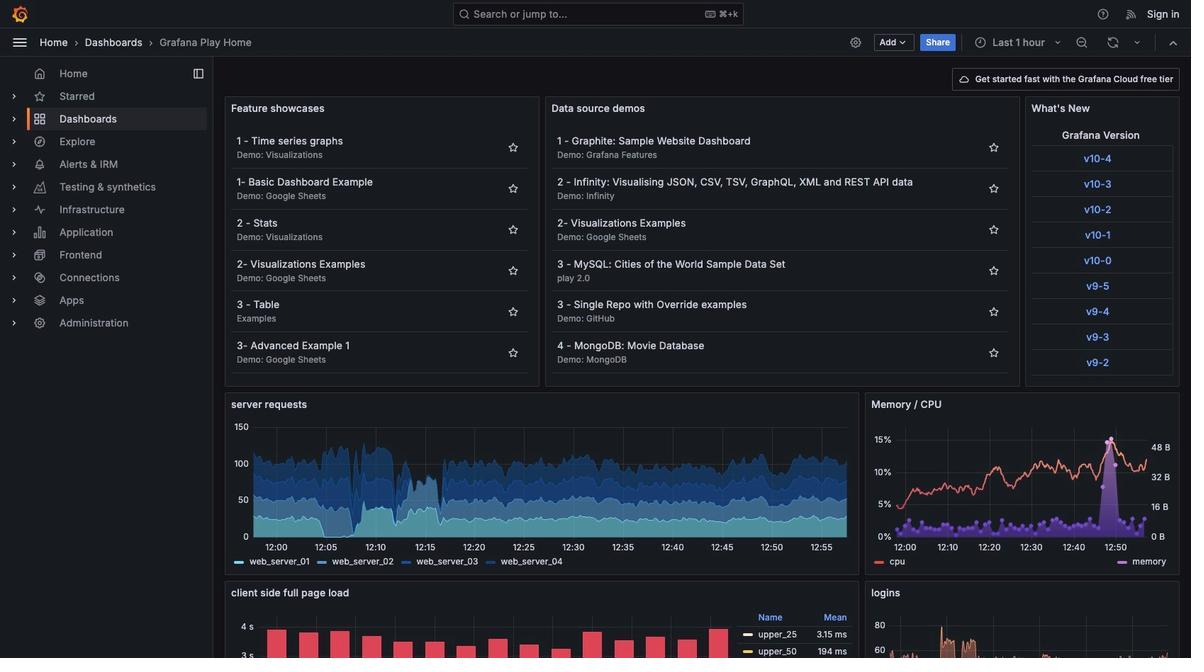 Task type: locate. For each thing, give the bounding box(es) containing it.
expand section starred image
[[9, 91, 20, 102]]

mark "1 - graphite: sample website dashboard" as favorite image
[[989, 142, 1000, 153]]

expand section dashboards image
[[9, 113, 20, 125]]

refresh dashboard image
[[1107, 36, 1120, 49]]

expand section explore image
[[9, 136, 20, 148]]

mark "2- visualizations examples" as favorite image
[[508, 265, 519, 277]]

expand section frontend image
[[9, 250, 20, 261]]

news image
[[1126, 7, 1138, 20]]

zoom out time range image
[[1076, 36, 1089, 49]]

expand section connections image
[[9, 272, 20, 284]]

expand section testing & synthetics image
[[9, 182, 20, 193]]

mark "3 - mysql: cities of the world sample data set" as favorite image
[[989, 265, 1000, 277]]

close menu image
[[11, 34, 28, 51]]

mark "2- visualizations examples" as favorite image
[[989, 224, 1000, 236]]

mark "3 - single repo with override examples" as favorite image
[[989, 306, 1000, 318]]

mark "3- advanced example 1" as favorite image
[[508, 347, 519, 359]]

mark "2 - stats" as favorite image
[[508, 224, 519, 236]]

auto refresh turned off. choose refresh time interval image
[[1132, 37, 1143, 48]]

expand section administration image
[[9, 318, 20, 329]]

expand section application image
[[9, 227, 20, 238]]



Task type: describe. For each thing, give the bounding box(es) containing it.
dashboard settings image
[[849, 36, 862, 49]]

mark "4 - mongodb: movie database" as favorite image
[[989, 347, 1000, 359]]

help image
[[1097, 7, 1110, 20]]

expand section apps image
[[9, 295, 20, 306]]

grafana image
[[11, 5, 28, 22]]

expand section alerts & irm image
[[9, 159, 20, 170]]

mark "1 -  time series graphs" as favorite image
[[508, 142, 519, 153]]

expand section infrastructure image
[[9, 204, 20, 216]]

mark "3 - table" as favorite image
[[508, 306, 519, 318]]

undock menu image
[[193, 68, 204, 79]]

navigation element
[[0, 57, 213, 346]]

mark "2 - infinity: visualising json, csv, tsv, graphql, xml and rest api data" as favorite image
[[989, 183, 1000, 195]]

mark "1- basic dashboard example" as favorite image
[[508, 183, 519, 195]]



Task type: vqa. For each thing, say whether or not it's contained in the screenshot.
EXPAND SECTION APPLICATION ICON at left top
yes



